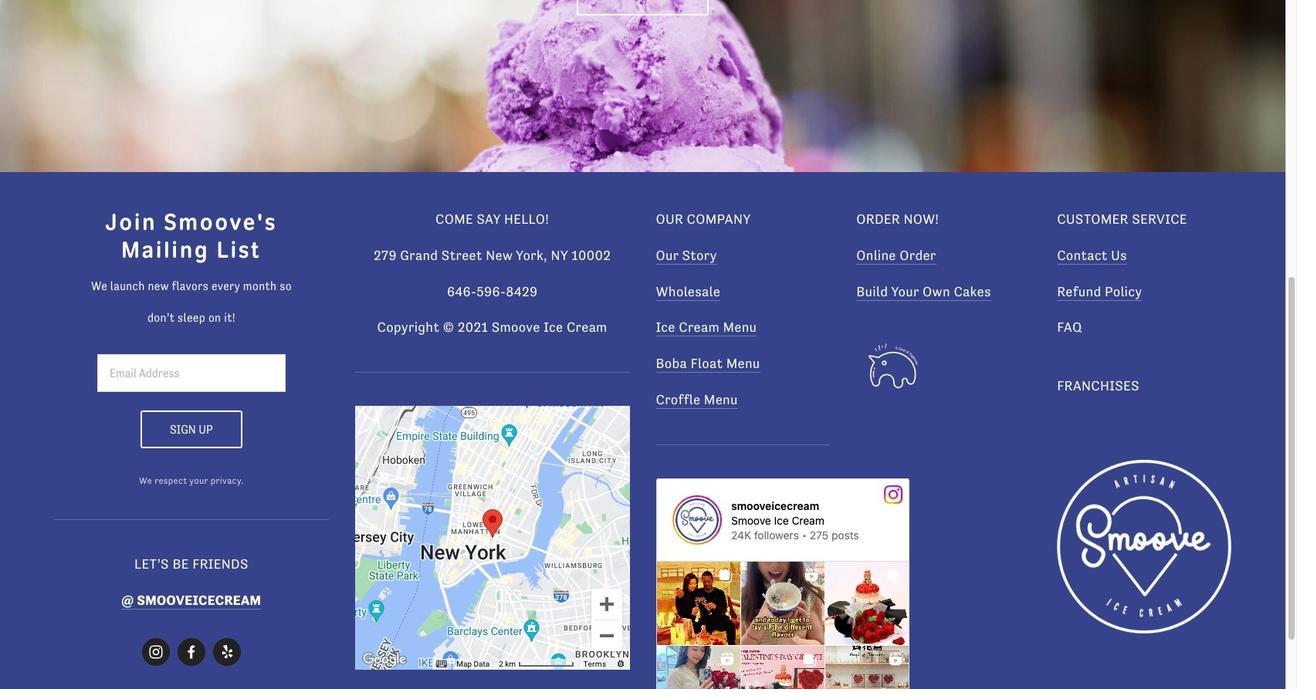 Task type: describe. For each thing, give the bounding box(es) containing it.
white logo in t (1).png image
[[1058, 460, 1232, 634]]



Task type: locate. For each thing, give the bounding box(es) containing it.
google image
[[359, 650, 410, 670]]

40.7176311, 73.9928051 image
[[483, 510, 503, 538]]

report errors in the road map or imagery to google image
[[616, 660, 625, 669]]

Email Address email field
[[97, 355, 286, 392]]

keyboard shortcuts image
[[436, 661, 447, 668]]

map region
[[355, 407, 630, 670]]

dsc_0599+%281%29+%284%29.jpg image
[[0, 0, 1286, 553]]



Task type: vqa. For each thing, say whether or not it's contained in the screenshot.
smoove ice cream image
no



